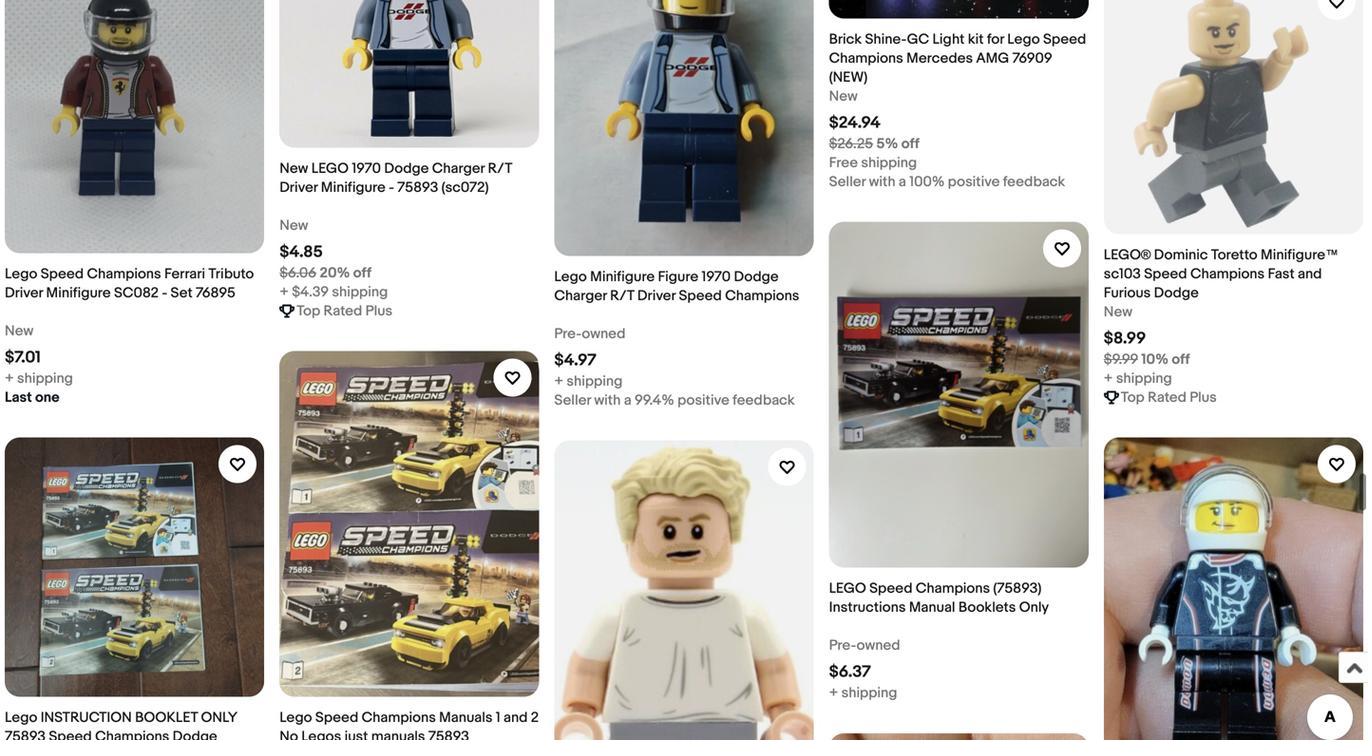 Task type: locate. For each thing, give the bounding box(es) containing it.
1 vertical spatial r/t
[[610, 287, 635, 305]]

+ shipping text field down '$6.37'
[[829, 684, 898, 703]]

shipping down the $4.97 at left
[[567, 373, 623, 390]]

with left 99.4%
[[594, 392, 621, 409]]

1 horizontal spatial top rated plus
[[1121, 389, 1217, 406]]

1 vertical spatial and
[[504, 710, 528, 727]]

off right "5%"
[[902, 135, 920, 152]]

1 horizontal spatial -
[[389, 179, 394, 196]]

1 horizontal spatial lego
[[829, 580, 867, 598]]

sc082
[[114, 285, 159, 302]]

76895
[[196, 285, 236, 302]]

99.4%
[[635, 392, 675, 409]]

owned inside pre-owned $4.97 + shipping seller with a 99.4% positive feedback
[[582, 325, 626, 343]]

plus down the + $4.39 shipping text field
[[366, 303, 393, 320]]

1 horizontal spatial seller
[[829, 173, 866, 190]]

0 vertical spatial new text field
[[829, 87, 858, 106]]

champions inside lego speed champions ferrari tributo driver minifigure sc082 - set 76895
[[87, 266, 161, 283]]

1 horizontal spatial pre-
[[829, 637, 857, 655]]

positive inside brick shine-gc light kit for lego speed champions mercedes amg 76909 (new) new $24.94 $26.25 5% off free shipping seller with a 100% positive feedback
[[948, 173, 1000, 190]]

positive right 100% at the top right
[[948, 173, 1000, 190]]

speed inside the 'lego speed champions (75893) instructions manual booklets only'
[[870, 580, 913, 598]]

2 horizontal spatial driver
[[638, 287, 676, 305]]

- inside lego speed champions ferrari tributo driver minifigure sc082 - set 76895
[[162, 285, 167, 302]]

champions inside lego minifigure figure 1970 dodge charger r/t driver speed champions
[[725, 287, 800, 305]]

dominic
[[1155, 247, 1209, 264]]

driver
[[280, 179, 318, 196], [5, 285, 43, 302], [638, 287, 676, 305]]

0 vertical spatial positive
[[948, 173, 1000, 190]]

off inside new $4.85 $6.06 20% off + $4.39 shipping
[[353, 265, 372, 282]]

top rated plus down the + $4.39 shipping text field
[[297, 303, 393, 320]]

instructions
[[829, 599, 906, 617]]

charger up pre-owned text box at the top left of page
[[555, 287, 607, 305]]

shipping inside lego® dominic toretto minifigure™ sc103 speed champions fast and furious dodge new $8.99 $9.99 10% off + shipping
[[1117, 370, 1173, 387]]

75893
[[398, 179, 438, 196], [5, 729, 46, 740], [429, 729, 469, 740]]

0 vertical spatial pre-
[[555, 325, 582, 343]]

positive
[[948, 173, 1000, 190], [678, 392, 730, 409]]

top rated plus
[[297, 303, 393, 320], [1121, 389, 1217, 406]]

top down $9.99
[[1121, 389, 1145, 406]]

$26.25
[[829, 135, 874, 152]]

previous price $6.06 20% off text field
[[280, 264, 372, 283]]

new inside new lego 1970 dodge charger r/t driver minifigure - 75893 (sc072)
[[280, 160, 308, 177]]

1 horizontal spatial new text field
[[829, 87, 858, 106]]

2 horizontal spatial off
[[1172, 351, 1191, 368]]

1 horizontal spatial positive
[[948, 173, 1000, 190]]

top rated plus for $8.99
[[1121, 389, 1217, 406]]

speed
[[1044, 31, 1087, 48], [1145, 266, 1188, 283], [41, 266, 84, 283], [679, 287, 722, 305], [870, 580, 913, 598], [315, 710, 359, 727], [49, 729, 92, 740]]

speed down figure
[[679, 287, 722, 305]]

1 vertical spatial positive
[[678, 392, 730, 409]]

1970
[[352, 160, 381, 177], [702, 268, 731, 286]]

shipping inside new $4.85 $6.06 20% off + $4.39 shipping
[[332, 284, 388, 301]]

shipping inside the new $7.01 + shipping last one
[[17, 370, 73, 387]]

pre- up '$6.37'
[[829, 637, 857, 655]]

2 horizontal spatial dodge
[[1155, 285, 1199, 302]]

with inside pre-owned $4.97 + shipping seller with a 99.4% positive feedback
[[594, 392, 621, 409]]

rated down the + $4.39 shipping text field
[[324, 303, 362, 320]]

owned inside pre-owned $6.37 + shipping
[[857, 637, 901, 655]]

1 horizontal spatial plus
[[1190, 389, 1217, 406]]

0 horizontal spatial feedback
[[733, 392, 795, 409]]

0 horizontal spatial top
[[297, 303, 320, 320]]

0 horizontal spatial 1970
[[352, 160, 381, 177]]

owned
[[582, 325, 626, 343], [857, 637, 901, 655]]

0 vertical spatial a
[[899, 173, 907, 190]]

1 horizontal spatial a
[[899, 173, 907, 190]]

0 horizontal spatial top rated plus
[[297, 303, 393, 320]]

dodge inside new lego 1970 dodge charger r/t driver minifigure - 75893 (sc072)
[[384, 160, 429, 177]]

shipping inside brick shine-gc light kit for lego speed champions mercedes amg 76909 (new) new $24.94 $26.25 5% off free shipping seller with a 100% positive feedback
[[862, 154, 918, 171]]

pre- up "$4.97" text field
[[555, 325, 582, 343]]

0 horizontal spatial owned
[[582, 325, 626, 343]]

manuals
[[371, 729, 425, 740]]

mercedes
[[907, 50, 973, 67]]

1 vertical spatial feedback
[[733, 392, 795, 409]]

1 horizontal spatial new text field
[[1104, 303, 1133, 322]]

lego up $4.85
[[312, 160, 349, 177]]

manual
[[910, 599, 956, 617]]

+ shipping text field down the $4.97 at left
[[555, 372, 623, 391]]

1 horizontal spatial off
[[902, 135, 920, 152]]

75893 inside 'lego speed champions manuals 1 and 2 no legos just manuals 75893'
[[429, 729, 469, 740]]

only
[[201, 710, 238, 727]]

amg
[[977, 50, 1010, 67]]

and
[[1299, 266, 1323, 283], [504, 710, 528, 727]]

2 vertical spatial off
[[1172, 351, 1191, 368]]

seller inside pre-owned $4.97 + shipping seller with a 99.4% positive feedback
[[555, 392, 591, 409]]

75893 down instruction
[[5, 729, 46, 740]]

seller down free
[[829, 173, 866, 190]]

1 vertical spatial with
[[594, 392, 621, 409]]

$24.94 text field
[[829, 113, 881, 133]]

minifigure
[[321, 179, 386, 196], [590, 268, 655, 286], [46, 285, 111, 302]]

0 vertical spatial lego
[[312, 160, 349, 177]]

Pre-owned text field
[[829, 637, 901, 656]]

0 horizontal spatial new text field
[[5, 322, 34, 341]]

Top Rated Plus text field
[[297, 302, 393, 321], [1121, 388, 1217, 407]]

1 vertical spatial pre-
[[829, 637, 857, 655]]

charger up (sc072)
[[432, 160, 485, 177]]

76909
[[1013, 50, 1053, 67]]

top rated plus text field down 10%
[[1121, 388, 1217, 407]]

driver inside lego minifigure figure 1970 dodge charger r/t driver speed champions
[[638, 287, 676, 305]]

driver up $4.85 text field
[[280, 179, 318, 196]]

with
[[869, 173, 896, 190], [594, 392, 621, 409]]

brick shine-gc light kit for lego speed champions mercedes amg 76909 (new) new $24.94 $26.25 5% off free shipping seller with a 100% positive feedback
[[829, 31, 1087, 190]]

new $4.85 $6.06 20% off + $4.39 shipping
[[280, 217, 388, 301]]

1 horizontal spatial charger
[[555, 287, 607, 305]]

dodge
[[384, 160, 429, 177], [734, 268, 779, 286], [1155, 285, 1199, 302]]

1 horizontal spatial with
[[869, 173, 896, 190]]

new text field up $4.85 text field
[[280, 216, 308, 235]]

speed up instructions
[[870, 580, 913, 598]]

$4.97 text field
[[555, 351, 597, 371]]

instruction
[[41, 710, 132, 727]]

pre-
[[555, 325, 582, 343], [829, 637, 857, 655]]

top
[[297, 303, 320, 320], [1121, 389, 1145, 406]]

new for $4.85
[[280, 217, 308, 234]]

New text field
[[1104, 303, 1133, 322], [5, 322, 34, 341]]

light
[[933, 31, 965, 48]]

shipping down "5%"
[[862, 154, 918, 171]]

1970 inside lego minifigure figure 1970 dodge charger r/t driver speed champions
[[702, 268, 731, 286]]

0 horizontal spatial -
[[162, 285, 167, 302]]

with down free shipping text field
[[869, 173, 896, 190]]

speed up the 76909
[[1044, 31, 1087, 48]]

+ shipping text field
[[1104, 369, 1173, 388], [5, 369, 73, 388], [555, 372, 623, 391], [829, 684, 898, 703]]

0 vertical spatial plus
[[366, 303, 393, 320]]

$6.37
[[829, 663, 871, 683]]

10%
[[1142, 351, 1169, 368]]

lego speed champions ferrari tributo driver minifigure sc082 - set 76895
[[5, 266, 254, 302]]

positive right 99.4%
[[678, 392, 730, 409]]

a left 99.4%
[[624, 392, 632, 409]]

$4.97
[[555, 351, 597, 371]]

0 horizontal spatial seller
[[555, 392, 591, 409]]

1 vertical spatial -
[[162, 285, 167, 302]]

speed inside lego speed champions ferrari tributo driver minifigure sc082 - set 76895
[[41, 266, 84, 283]]

1 horizontal spatial dodge
[[734, 268, 779, 286]]

0 horizontal spatial plus
[[366, 303, 393, 320]]

minifigure inside lego minifigure figure 1970 dodge charger r/t driver speed champions
[[590, 268, 655, 286]]

0 horizontal spatial a
[[624, 392, 632, 409]]

lego inside 'lego speed champions manuals 1 and 2 no legos just manuals 75893'
[[280, 710, 312, 727]]

charger
[[432, 160, 485, 177], [555, 287, 607, 305]]

off
[[902, 135, 920, 152], [353, 265, 372, 282], [1172, 351, 1191, 368]]

new inside the new $7.01 + shipping last one
[[5, 323, 34, 340]]

0 horizontal spatial positive
[[678, 392, 730, 409]]

owned up "$4.97" text field
[[582, 325, 626, 343]]

charger inside lego minifigure figure 1970 dodge charger r/t driver speed champions
[[555, 287, 607, 305]]

0 horizontal spatial top rated plus text field
[[297, 302, 393, 321]]

shipping
[[862, 154, 918, 171], [332, 284, 388, 301], [1117, 370, 1173, 387], [17, 370, 73, 387], [567, 373, 623, 390], [842, 685, 898, 702]]

0 vertical spatial owned
[[582, 325, 626, 343]]

0 horizontal spatial with
[[594, 392, 621, 409]]

sc103
[[1104, 266, 1141, 283]]

+ down $6.06
[[280, 284, 289, 301]]

r/t inside lego minifigure figure 1970 dodge charger r/t driver speed champions
[[610, 287, 635, 305]]

75893 left (sc072)
[[398, 179, 438, 196]]

top rated plus down 10%
[[1121, 389, 1217, 406]]

new text field for $7.01
[[5, 322, 34, 341]]

0 vertical spatial charger
[[432, 160, 485, 177]]

owned for $6.37
[[857, 637, 901, 655]]

new text field down furious
[[1104, 303, 1133, 322]]

top down $4.39 at the top left
[[297, 303, 320, 320]]

1 vertical spatial rated
[[1148, 389, 1187, 406]]

0 horizontal spatial dodge
[[384, 160, 429, 177]]

champions
[[829, 50, 904, 67], [1191, 266, 1265, 283], [87, 266, 161, 283], [725, 287, 800, 305], [916, 580, 991, 598], [362, 710, 436, 727], [95, 729, 169, 740]]

speed inside lego minifigure figure 1970 dodge charger r/t driver speed champions
[[679, 287, 722, 305]]

manuals
[[439, 710, 493, 727]]

new inside new $4.85 $6.06 20% off + $4.39 shipping
[[280, 217, 308, 234]]

0 vertical spatial -
[[389, 179, 394, 196]]

+ down the $4.97 at left
[[555, 373, 564, 390]]

$6.37 text field
[[829, 663, 871, 683]]

0 vertical spatial top rated plus
[[297, 303, 393, 320]]

lego
[[312, 160, 349, 177], [829, 580, 867, 598]]

new for $7.01
[[5, 323, 34, 340]]

1 vertical spatial off
[[353, 265, 372, 282]]

lego for lego speed champions manuals 1 and 2 no legos just manuals 75893
[[280, 710, 312, 727]]

lego up the 76909
[[1008, 31, 1040, 48]]

+ shipping text field for $6.37
[[829, 684, 898, 703]]

and down the minifigure™
[[1299, 266, 1323, 283]]

previous price $9.99 10% off text field
[[1104, 350, 1191, 369]]

0 vertical spatial seller
[[829, 173, 866, 190]]

for
[[987, 31, 1005, 48]]

rated down 10%
[[1148, 389, 1187, 406]]

shipping up one
[[17, 370, 73, 387]]

lego up no
[[280, 710, 312, 727]]

new inside brick shine-gc light kit for lego speed champions mercedes amg 76909 (new) new $24.94 $26.25 5% off free shipping seller with a 100% positive feedback
[[829, 88, 858, 105]]

1 vertical spatial charger
[[555, 287, 607, 305]]

2 horizontal spatial minifigure
[[590, 268, 655, 286]]

new text field down (new)
[[829, 87, 858, 106]]

pre-owned $6.37 + shipping
[[829, 637, 901, 702]]

+ shipping text field for $7.01
[[5, 369, 73, 388]]

0 vertical spatial and
[[1299, 266, 1323, 283]]

1 vertical spatial new text field
[[280, 216, 308, 235]]

- for $4.85
[[389, 179, 394, 196]]

0 horizontal spatial new text field
[[280, 216, 308, 235]]

driver up $7.01 text field
[[5, 285, 43, 302]]

0 vertical spatial top rated plus text field
[[297, 302, 393, 321]]

shipping down '$6.37'
[[842, 685, 898, 702]]

pre- inside pre-owned $6.37 + shipping
[[829, 637, 857, 655]]

champions inside 'lego speed champions manuals 1 and 2 no legos just manuals 75893'
[[362, 710, 436, 727]]

1 horizontal spatial and
[[1299, 266, 1323, 283]]

$24.94
[[829, 113, 881, 133]]

lego instruction booklet only 75893 speed champions dodg link
[[5, 438, 264, 740]]

New text field
[[829, 87, 858, 106], [280, 216, 308, 235]]

0 vertical spatial off
[[902, 135, 920, 152]]

+ inside lego® dominic toretto minifigure™ sc103 speed champions fast and furious dodge new $8.99 $9.99 10% off + shipping
[[1104, 370, 1114, 387]]

lego
[[1008, 31, 1040, 48], [5, 266, 37, 283], [555, 268, 587, 286], [5, 710, 37, 727], [280, 710, 312, 727]]

seller
[[829, 173, 866, 190], [555, 392, 591, 409]]

new text field up $7.01 text field
[[5, 322, 34, 341]]

lego up pre-owned text box at the top left of page
[[555, 268, 587, 286]]

0 horizontal spatial driver
[[5, 285, 43, 302]]

speed inside lego instruction booklet only 75893 speed champions dodg
[[49, 729, 92, 740]]

a
[[899, 173, 907, 190], [624, 392, 632, 409]]

0 horizontal spatial pre-
[[555, 325, 582, 343]]

r/t up pre-owned text box at the top left of page
[[610, 287, 635, 305]]

+ up last
[[5, 370, 14, 387]]

speed up legos
[[315, 710, 359, 727]]

1 vertical spatial lego
[[829, 580, 867, 598]]

1 vertical spatial top
[[1121, 389, 1145, 406]]

Seller with a 99.4% positive feedback text field
[[555, 391, 795, 410]]

fast
[[1269, 266, 1295, 283]]

1 vertical spatial owned
[[857, 637, 901, 655]]

lego left instruction
[[5, 710, 37, 727]]

champions inside lego instruction booklet only 75893 speed champions dodg
[[95, 729, 169, 740]]

r/t
[[488, 160, 512, 177], [610, 287, 635, 305]]

+ shipping text field up one
[[5, 369, 73, 388]]

off right 10%
[[1172, 351, 1191, 368]]

1 horizontal spatial minifigure
[[321, 179, 386, 196]]

new
[[829, 88, 858, 105], [280, 160, 308, 177], [280, 217, 308, 234], [1104, 304, 1133, 321], [5, 323, 34, 340]]

a left 100% at the top right
[[899, 173, 907, 190]]

top rated plus text field down $4.39 at the top left
[[297, 302, 393, 321]]

lego inside lego instruction booklet only 75893 speed champions dodg
[[5, 710, 37, 727]]

lego up instructions
[[829, 580, 867, 598]]

$4.39
[[292, 284, 329, 301]]

0 vertical spatial with
[[869, 173, 896, 190]]

5%
[[877, 135, 899, 152]]

1 horizontal spatial rated
[[1148, 389, 1187, 406]]

75893 down manuals
[[429, 729, 469, 740]]

charger inside new lego 1970 dodge charger r/t driver minifigure - 75893 (sc072)
[[432, 160, 485, 177]]

champions inside lego® dominic toretto minifigure™ sc103 speed champions fast and furious dodge new $8.99 $9.99 10% off + shipping
[[1191, 266, 1265, 283]]

+
[[280, 284, 289, 301], [1104, 370, 1114, 387], [5, 370, 14, 387], [555, 373, 564, 390], [829, 685, 839, 702]]

+ inside pre-owned $4.97 + shipping seller with a 99.4% positive feedback
[[555, 373, 564, 390]]

pre- inside pre-owned $4.97 + shipping seller with a 99.4% positive feedback
[[555, 325, 582, 343]]

gc
[[907, 31, 930, 48]]

speed inside lego® dominic toretto minifigure™ sc103 speed champions fast and furious dodge new $8.99 $9.99 10% off + shipping
[[1145, 266, 1188, 283]]

last
[[5, 389, 32, 406]]

1 horizontal spatial 1970
[[702, 268, 731, 286]]

lego up $7.01 text field
[[5, 266, 37, 283]]

(75893)
[[994, 580, 1042, 598]]

plus for $8.99
[[1190, 389, 1217, 406]]

0 vertical spatial 1970
[[352, 160, 381, 177]]

speed down dominic
[[1145, 266, 1188, 283]]

0 horizontal spatial off
[[353, 265, 372, 282]]

no
[[280, 729, 298, 740]]

+ down '$6.37'
[[829, 685, 839, 702]]

driver down figure
[[638, 287, 676, 305]]

0 horizontal spatial minifigure
[[46, 285, 111, 302]]

minifigure up new $4.85 $6.06 20% off + $4.39 shipping
[[321, 179, 386, 196]]

figure
[[658, 268, 699, 286]]

0 horizontal spatial and
[[504, 710, 528, 727]]

0 horizontal spatial lego
[[312, 160, 349, 177]]

Seller with a 100% positive feedback text field
[[829, 172, 1066, 191]]

booklets
[[959, 599, 1016, 617]]

0 horizontal spatial charger
[[432, 160, 485, 177]]

owned up '$6.37'
[[857, 637, 901, 655]]

- inside new lego 1970 dodge charger r/t driver minifigure - 75893 (sc072)
[[389, 179, 394, 196]]

a inside pre-owned $4.97 + shipping seller with a 99.4% positive feedback
[[624, 392, 632, 409]]

lego inside lego minifigure figure 1970 dodge charger r/t driver speed champions
[[555, 268, 587, 286]]

0 vertical spatial rated
[[324, 303, 362, 320]]

1 horizontal spatial feedback
[[1004, 173, 1066, 190]]

+ down $9.99
[[1104, 370, 1114, 387]]

and right 1
[[504, 710, 528, 727]]

0 vertical spatial r/t
[[488, 160, 512, 177]]

1 horizontal spatial owned
[[857, 637, 901, 655]]

1 vertical spatial top rated plus text field
[[1121, 388, 1217, 407]]

minifigure inside lego speed champions ferrari tributo driver minifigure sc082 - set 76895
[[46, 285, 111, 302]]

speed up $7.01 text field
[[41, 266, 84, 283]]

75893 inside new lego 1970 dodge charger r/t driver minifigure - 75893 (sc072)
[[398, 179, 438, 196]]

plus down previous price $9.99 10% off 'text field'
[[1190, 389, 1217, 406]]

positive inside pre-owned $4.97 + shipping seller with a 99.4% positive feedback
[[678, 392, 730, 409]]

Free shipping text field
[[829, 153, 918, 172]]

$6.06
[[280, 265, 317, 282]]

-
[[389, 179, 394, 196], [162, 285, 167, 302]]

$7.01 text field
[[5, 348, 41, 368]]

0 vertical spatial feedback
[[1004, 173, 1066, 190]]

minifigure left the "sc082"
[[46, 285, 111, 302]]

and inside lego® dominic toretto minifigure™ sc103 speed champions fast and furious dodge new $8.99 $9.99 10% off + shipping
[[1299, 266, 1323, 283]]

1 vertical spatial a
[[624, 392, 632, 409]]

- left set
[[162, 285, 167, 302]]

minifigure inside new lego 1970 dodge charger r/t driver minifigure - 75893 (sc072)
[[321, 179, 386, 196]]

shipping down previous price $9.99 10% off 'text field'
[[1117, 370, 1173, 387]]

lego for lego instruction booklet only 75893 speed champions dodg
[[5, 710, 37, 727]]

1 horizontal spatial top
[[1121, 389, 1145, 406]]

lego inside lego speed champions ferrari tributo driver minifigure sc082 - set 76895
[[5, 266, 37, 283]]

1 horizontal spatial driver
[[280, 179, 318, 196]]

1 vertical spatial plus
[[1190, 389, 1217, 406]]

1 vertical spatial top rated plus
[[1121, 389, 1217, 406]]

speed down instruction
[[49, 729, 92, 740]]

shipping inside pre-owned $6.37 + shipping
[[842, 685, 898, 702]]

- left (sc072)
[[389, 179, 394, 196]]

0 horizontal spatial r/t
[[488, 160, 512, 177]]

0 horizontal spatial rated
[[324, 303, 362, 320]]

shipping down 20%
[[332, 284, 388, 301]]

rated
[[324, 303, 362, 320], [1148, 389, 1187, 406]]

seller inside brick shine-gc light kit for lego speed champions mercedes amg 76909 (new) new $24.94 $26.25 5% off free shipping seller with a 100% positive feedback
[[829, 173, 866, 190]]

1 horizontal spatial top rated plus text field
[[1121, 388, 1217, 407]]

1 vertical spatial 1970
[[702, 268, 731, 286]]

0 vertical spatial top
[[297, 303, 320, 320]]

1 vertical spatial seller
[[555, 392, 591, 409]]

plus
[[366, 303, 393, 320], [1190, 389, 1217, 406]]

kit
[[968, 31, 984, 48]]

r/t up (sc072)
[[488, 160, 512, 177]]

lego instruction booklet only 75893 speed champions dodg
[[5, 710, 238, 740]]

1 horizontal spatial r/t
[[610, 287, 635, 305]]

off right 20%
[[353, 265, 372, 282]]

+ shipping text field for $4.97
[[555, 372, 623, 391]]

seller down "$4.97" text field
[[555, 392, 591, 409]]

minifigure left figure
[[590, 268, 655, 286]]

feedback
[[1004, 173, 1066, 190], [733, 392, 795, 409]]

one
[[35, 389, 59, 406]]

+ $4.39 shipping text field
[[280, 283, 388, 302]]



Task type: describe. For each thing, give the bounding box(es) containing it.
new text field for $24.94
[[829, 87, 858, 106]]

lego speed champions manuals 1 and 2 no legos just manuals 75893 link
[[280, 351, 539, 740]]

Last one text field
[[5, 388, 59, 407]]

new lego 1970 dodge charger r/t driver minifigure - 75893 (sc072)
[[280, 160, 512, 196]]

driver inside new lego 1970 dodge charger r/t driver minifigure - 75893 (sc072)
[[280, 179, 318, 196]]

lego inside the 'lego speed champions (75893) instructions manual booklets only'
[[829, 580, 867, 598]]

top rated plus text field for $4.85
[[297, 302, 393, 321]]

rated for $4.85
[[324, 303, 362, 320]]

legos
[[302, 729, 341, 740]]

$4.85
[[280, 242, 323, 262]]

pre- for $4.97
[[555, 325, 582, 343]]

toretto
[[1212, 247, 1258, 264]]

new for lego
[[280, 160, 308, 177]]

just
[[345, 729, 368, 740]]

and inside 'lego speed champions manuals 1 and 2 no legos just manuals 75893'
[[504, 710, 528, 727]]

speed inside 'lego speed champions manuals 1 and 2 no legos just manuals 75893'
[[315, 710, 359, 727]]

lego®
[[1104, 247, 1151, 264]]

brick
[[829, 31, 862, 48]]

lego inside brick shine-gc light kit for lego speed champions mercedes amg 76909 (new) new $24.94 $26.25 5% off free shipping seller with a 100% positive feedback
[[1008, 31, 1040, 48]]

owned for $4.97
[[582, 325, 626, 343]]

20%
[[320, 265, 350, 282]]

$7.01
[[5, 348, 41, 368]]

Pre-owned text field
[[555, 325, 626, 344]]

r/t inside new lego 1970 dodge charger r/t driver minifigure - 75893 (sc072)
[[488, 160, 512, 177]]

shipping inside pre-owned $4.97 + shipping seller with a 99.4% positive feedback
[[567, 373, 623, 390]]

free
[[829, 154, 858, 171]]

new text field for $4.85
[[280, 216, 308, 235]]

new text field for $8.99
[[1104, 303, 1133, 322]]

rated for $8.99
[[1148, 389, 1187, 406]]

1970 inside new lego 1970 dodge charger r/t driver minifigure - 75893 (sc072)
[[352, 160, 381, 177]]

off inside lego® dominic toretto minifigure™ sc103 speed champions fast and furious dodge new $8.99 $9.99 10% off + shipping
[[1172, 351, 1191, 368]]

(new)
[[829, 69, 868, 86]]

speed inside brick shine-gc light kit for lego speed champions mercedes amg 76909 (new) new $24.94 $26.25 5% off free shipping seller with a 100% positive feedback
[[1044, 31, 1087, 48]]

feedback inside pre-owned $4.97 + shipping seller with a 99.4% positive feedback
[[733, 392, 795, 409]]

set
[[171, 285, 193, 302]]

minifigure™
[[1261, 247, 1339, 264]]

furious
[[1104, 285, 1151, 302]]

previous price $26.25 5% off text field
[[829, 134, 920, 153]]

lego speed champions (75893) instructions manual booklets only
[[829, 580, 1050, 617]]

top for $8.99
[[1121, 389, 1145, 406]]

- for $7.01
[[162, 285, 167, 302]]

lego speed champions manuals 1 and 2 no legos just manuals 75893
[[280, 710, 539, 740]]

75893 inside lego instruction booklet only 75893 speed champions dodg
[[5, 729, 46, 740]]

ferrari
[[164, 266, 205, 283]]

dodge inside lego minifigure figure 1970 dodge charger r/t driver speed champions
[[734, 268, 779, 286]]

pre-owned $4.97 + shipping seller with a 99.4% positive feedback
[[555, 325, 795, 409]]

lego® dominic toretto minifigure™ sc103 speed champions fast and furious dodge new $8.99 $9.99 10% off + shipping
[[1104, 247, 1339, 387]]

$8.99
[[1104, 329, 1147, 349]]

+ shipping text field down $9.99
[[1104, 369, 1173, 388]]

tributo
[[209, 266, 254, 283]]

$9.99
[[1104, 351, 1139, 368]]

pre- for $6.37
[[829, 637, 857, 655]]

top rated plus for $4.85
[[297, 303, 393, 320]]

(sc072)
[[442, 179, 489, 196]]

lego for lego speed champions ferrari tributo driver minifigure sc082 - set 76895
[[5, 266, 37, 283]]

$8.99 text field
[[1104, 329, 1147, 349]]

shine-
[[865, 31, 907, 48]]

dodge inside lego® dominic toretto minifigure™ sc103 speed champions fast and furious dodge new $8.99 $9.99 10% off + shipping
[[1155, 285, 1199, 302]]

top for $4.85
[[297, 303, 320, 320]]

lego inside new lego 1970 dodge charger r/t driver minifigure - 75893 (sc072)
[[312, 160, 349, 177]]

lego for lego minifigure figure 1970 dodge charger r/t driver speed champions
[[555, 268, 587, 286]]

top rated plus text field for $8.99
[[1121, 388, 1217, 407]]

booklet
[[135, 710, 198, 727]]

driver inside lego speed champions ferrari tributo driver minifigure sc082 - set 76895
[[5, 285, 43, 302]]

off inside brick shine-gc light kit for lego speed champions mercedes amg 76909 (new) new $24.94 $26.25 5% off free shipping seller with a 100% positive feedback
[[902, 135, 920, 152]]

1
[[496, 710, 501, 727]]

with inside brick shine-gc light kit for lego speed champions mercedes amg 76909 (new) new $24.94 $26.25 5% off free shipping seller with a 100% positive feedback
[[869, 173, 896, 190]]

+ inside new $4.85 $6.06 20% off + $4.39 shipping
[[280, 284, 289, 301]]

new $7.01 + shipping last one
[[5, 323, 73, 406]]

+ inside the new $7.01 + shipping last one
[[5, 370, 14, 387]]

only
[[1020, 599, 1050, 617]]

champions inside the 'lego speed champions (75893) instructions manual booklets only'
[[916, 580, 991, 598]]

100%
[[910, 173, 945, 190]]

a inside brick shine-gc light kit for lego speed champions mercedes amg 76909 (new) new $24.94 $26.25 5% off free shipping seller with a 100% positive feedback
[[899, 173, 907, 190]]

lego minifigure figure 1970 dodge charger r/t driver speed champions
[[555, 268, 800, 305]]

new inside lego® dominic toretto minifigure™ sc103 speed champions fast and furious dodge new $8.99 $9.99 10% off + shipping
[[1104, 304, 1133, 321]]

2
[[531, 710, 539, 727]]

+ inside pre-owned $6.37 + shipping
[[829, 685, 839, 702]]

champions inside brick shine-gc light kit for lego speed champions mercedes amg 76909 (new) new $24.94 $26.25 5% off free shipping seller with a 100% positive feedback
[[829, 50, 904, 67]]

$4.85 text field
[[280, 242, 323, 262]]

feedback inside brick shine-gc light kit for lego speed champions mercedes amg 76909 (new) new $24.94 $26.25 5% off free shipping seller with a 100% positive feedback
[[1004, 173, 1066, 190]]

plus for $4.85
[[366, 303, 393, 320]]



Task type: vqa. For each thing, say whether or not it's contained in the screenshot.
R/T inside the the New LEGO 1970 Dodge Charger R/T Driver Minifigure - 75893 (sc072)
yes



